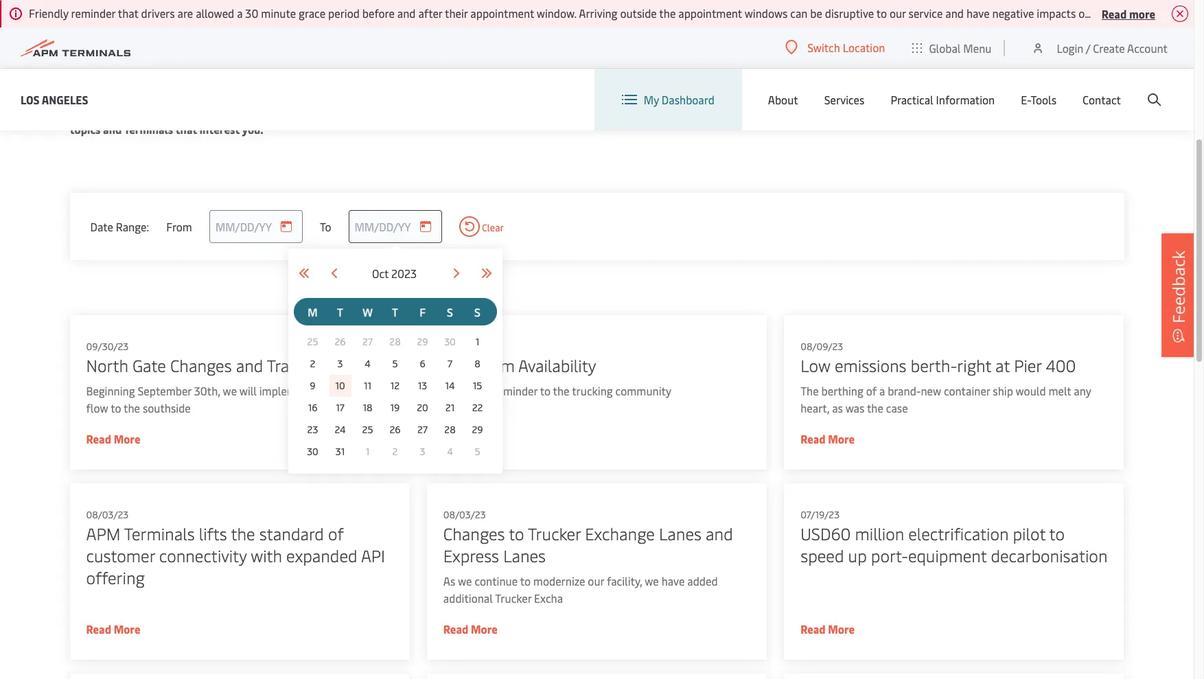 Task type: locate. For each thing, give the bounding box(es) containing it.
3 link
[[332, 356, 349, 372], [414, 444, 431, 460]]

will left implement
[[240, 383, 257, 398]]

29 up 6
[[417, 335, 428, 348]]

electrification
[[909, 523, 1009, 545]]

1 08/03/23 from the left
[[86, 508, 129, 521]]

disruptive
[[825, 5, 874, 21]]

date range:
[[90, 219, 149, 234]]

27 link down w
[[360, 334, 376, 350]]

0 vertical spatial 25 link
[[305, 334, 321, 350]]

read more button
[[1102, 5, 1156, 22]]

08/03/23 up the express
[[444, 508, 486, 521]]

1 vertical spatial trucker
[[495, 591, 532, 606]]

2
[[310, 357, 316, 370], [393, 445, 398, 458]]

30 left minute
[[245, 5, 258, 21]]

account
[[1128, 40, 1168, 55]]

0 horizontal spatial a
[[237, 5, 243, 21]]

0 vertical spatial 25
[[307, 335, 318, 348]]

28 link down 21 link
[[442, 422, 458, 438]]

to right continue
[[520, 573, 531, 589]]

0 vertical spatial reminder
[[71, 5, 115, 21]]

w
[[363, 304, 373, 319]]

1 terminals from the top
[[124, 122, 173, 137]]

2 link down 19 link
[[387, 444, 403, 460]]

0 vertical spatial 30 link
[[442, 334, 458, 350]]

that left are
[[118, 5, 139, 21]]

2 down 19 link
[[393, 445, 398, 458]]

1 vertical spatial our
[[588, 573, 604, 589]]

4 link down 21 link
[[442, 444, 458, 460]]

be right can
[[811, 5, 823, 21]]

read more for as we continue to modernize our facility, we have added additional trucker excha
[[444, 622, 498, 637]]

29 link up 6
[[414, 334, 431, 350]]

0 horizontal spatial we
[[223, 383, 237, 398]]

would
[[1016, 383, 1046, 398]]

0 vertical spatial 1
[[476, 335, 480, 348]]

terminals down latest
[[124, 122, 173, 137]]

1 horizontal spatial 1
[[476, 335, 480, 348]]

email
[[335, 104, 364, 119]]

customer
[[86, 545, 155, 567]]

1 vertical spatial 2 link
[[387, 444, 403, 460]]

4 link up 11
[[360, 356, 376, 372]]

1 vertical spatial 1 link
[[360, 444, 376, 460]]

0 vertical spatial 5 link
[[387, 356, 403, 372]]

lanes up continue
[[503, 545, 546, 567]]

1 horizontal spatial appointment
[[679, 5, 742, 21]]

0 vertical spatial news
[[70, 15, 166, 69]]

0 vertical spatial 3
[[338, 357, 343, 370]]

18
[[363, 401, 373, 414]]

drivers left the who at the top
[[1094, 5, 1128, 21]]

that
[[118, 5, 139, 21], [175, 122, 197, 137]]

0 vertical spatial to
[[70, 104, 81, 119]]

trucker
[[528, 523, 581, 545], [495, 591, 532, 606]]

25 link down m
[[305, 334, 321, 350]]

practical information button
[[891, 69, 995, 130]]

08/03/23 inside "08/03/23 apm terminals lifts the standard of customer connectivity with expanded api offering"
[[86, 508, 129, 521]]

0 vertical spatial 27
[[363, 335, 373, 348]]

trucker down continue
[[495, 591, 532, 606]]

1 vertical spatial 28 link
[[442, 422, 458, 438]]

1 vertical spatial 30 link
[[305, 444, 321, 460]]

16 link
[[305, 400, 321, 416]]

,
[[585, 104, 588, 119]]

will inside ', where you will be able to select the topics and terminals that interest you.'
[[644, 104, 663, 119]]

29 link down the 22 link
[[469, 422, 486, 438]]

2 s from the left
[[475, 304, 481, 319]]

1 horizontal spatial on
[[1185, 5, 1197, 21]]

north
[[86, 354, 128, 376]]

and down receive
[[103, 122, 122, 137]]

new down berth-
[[921, 383, 942, 398]]

1 vertical spatial 29
[[472, 423, 483, 436]]

0 vertical spatial 5
[[392, 357, 398, 370]]

low
[[801, 354, 831, 376]]

23
[[307, 423, 318, 436]]

30 up 7
[[444, 335, 456, 348]]

1 horizontal spatial of
[[866, 383, 877, 398]]

outside
[[620, 5, 657, 21]]

on right impacts
[[1079, 5, 1091, 21]]

will right you
[[644, 104, 663, 119]]

27 down 20 link
[[418, 423, 428, 436]]

drivers left are
[[141, 5, 175, 21]]

1 horizontal spatial changes
[[444, 523, 505, 545]]

tools
[[1031, 92, 1057, 107]]

2 link up 9
[[305, 356, 321, 372]]

news & updates
[[70, 15, 360, 69]]

a
[[444, 383, 450, 398]]

0 vertical spatial 26
[[335, 335, 346, 348]]

to down availability
[[540, 383, 551, 398]]

of down emissions
[[866, 383, 877, 398]]

0 vertical spatial 1 link
[[469, 334, 486, 350]]

2 horizontal spatial 30
[[444, 335, 456, 348]]

reminder right 15 link
[[493, 383, 538, 398]]

0 vertical spatial 4
[[365, 357, 371, 370]]

0 horizontal spatial drivers
[[141, 5, 175, 21]]

added
[[688, 573, 718, 589]]

1 horizontal spatial to
[[320, 219, 331, 234]]

their
[[445, 5, 468, 21]]

1 vertical spatial 27
[[418, 423, 428, 436]]

0 vertical spatial have
[[967, 5, 990, 21]]

and left after
[[397, 5, 416, 21]]

25 down m
[[307, 335, 318, 348]]

to down beginning
[[111, 400, 121, 415]]

27 down w
[[363, 335, 373, 348]]

25 down 18 link
[[362, 423, 373, 436]]

standard
[[259, 523, 324, 545]]

0 horizontal spatial 4
[[365, 357, 371, 370]]

30 link down 23 'link'
[[305, 444, 321, 460]]

the inside ', where you will be able to select the topics and terminals that interest you.'
[[750, 104, 767, 119]]

1 up the 8 on the bottom
[[476, 335, 480, 348]]

switch location
[[808, 40, 885, 55]]

angeles
[[42, 92, 88, 107]]

0 vertical spatial 2 link
[[305, 356, 321, 372]]

30 down 23 'link'
[[307, 445, 319, 458]]

5 link up 12
[[387, 356, 403, 372]]

more for apm terminals lifts the standard of customer connectivity with expanded api offering
[[114, 622, 140, 637]]

0 horizontal spatial s
[[447, 304, 453, 319]]

a left brand- on the right bottom of page
[[880, 383, 885, 398]]

s right f
[[447, 304, 453, 319]]

0 vertical spatial be
[[811, 5, 823, 21]]

1 horizontal spatial t
[[392, 304, 398, 319]]

1 link up the 8 on the bottom
[[469, 334, 486, 350]]

a
[[237, 5, 243, 21], [315, 383, 321, 398], [880, 383, 885, 398]]

be left able
[[665, 104, 678, 119]]

to for to receive the latest news & operational updates by email or sms please
[[70, 104, 81, 119]]

3 link down 20 link
[[414, 444, 431, 460]]

and left the traffic
[[236, 354, 263, 376]]

a up 16
[[315, 383, 321, 398]]

25 link down 18 link
[[360, 422, 376, 438]]

2 new from the left
[[921, 383, 942, 398]]

29 for the bottom 29 link
[[472, 423, 483, 436]]

29 down the 22 link
[[472, 423, 483, 436]]

1 horizontal spatial that
[[175, 122, 197, 137]]

27 link
[[360, 334, 376, 350], [414, 422, 431, 438]]

1 vertical spatial 26 link
[[387, 422, 403, 438]]

5 down the 22 link
[[475, 445, 480, 458]]

0 horizontal spatial 26 link
[[332, 334, 349, 350]]

we right 30th,
[[223, 383, 237, 398]]

gate
[[132, 354, 166, 376]]

our inside 08/03/23 changes to trucker exchange lanes and express lanes as we continue to modernize our facility, we have added additional trucker excha
[[588, 573, 604, 589]]

2 08/03/23 from the left
[[444, 508, 486, 521]]

1 vertical spatial be
[[665, 104, 678, 119]]

implement
[[259, 383, 313, 398]]

from
[[166, 219, 192, 234]]

1 horizontal spatial our
[[890, 5, 906, 21]]

27 link down 20 link
[[414, 422, 431, 438]]

From text field
[[209, 210, 303, 243]]

07/19/23
[[801, 508, 840, 521]]

additional
[[444, 591, 493, 606]]

0 vertical spatial updates
[[215, 15, 360, 69]]

1 horizontal spatial 3 link
[[414, 444, 431, 460]]

changes up continue
[[444, 523, 505, 545]]

0 horizontal spatial of
[[328, 523, 344, 545]]

0 horizontal spatial 3 link
[[332, 356, 349, 372]]

community
[[616, 383, 672, 398]]

2 t from the left
[[392, 304, 398, 319]]

30
[[245, 5, 258, 21], [444, 335, 456, 348], [307, 445, 319, 458]]

and inside 08/03/23 changes to trucker exchange lanes and express lanes as we continue to modernize our facility, we have added additional trucker excha
[[706, 523, 733, 545]]

pier
[[1014, 354, 1042, 376]]

25
[[307, 335, 318, 348], [362, 423, 373, 436]]

1 horizontal spatial 27 link
[[414, 422, 431, 438]]

the
[[660, 5, 676, 21], [122, 104, 139, 119], [750, 104, 767, 119], [553, 383, 570, 398], [124, 400, 140, 415], [867, 400, 884, 415], [231, 523, 255, 545]]

to inside ', where you will be able to select the topics and terminals that interest you.'
[[704, 104, 715, 119]]

09/30/23
[[86, 340, 129, 353]]

lifts
[[199, 523, 227, 545]]

1 vertical spatial reminder
[[493, 383, 538, 398]]

port-
[[871, 545, 909, 567]]

19
[[390, 401, 400, 414]]

interest
[[200, 122, 240, 137]]

appointment left windows at the right top of the page
[[679, 5, 742, 21]]

changes up 30th,
[[170, 354, 232, 376]]

1 vertical spatial of
[[328, 523, 344, 545]]

3 down 20 link
[[420, 445, 425, 458]]

operational
[[214, 104, 274, 119]]

0 horizontal spatial will
[[240, 383, 257, 398]]

1 vertical spatial updates
[[277, 104, 318, 119]]

read more for the berthing of a brand-new container ship would melt any heart, as was the case
[[801, 431, 855, 446]]

28
[[390, 335, 401, 348], [445, 423, 456, 436]]

0 horizontal spatial 1 link
[[360, 444, 376, 460]]

terminals inside "08/03/23 apm terminals lifts the standard of customer connectivity with expanded api offering"
[[124, 523, 195, 545]]

0 horizontal spatial be
[[665, 104, 678, 119]]

a inside 08/09/23 low emissions berth-right at pier 400 the berthing of a brand-new container ship would melt any heart, as was the case
[[880, 383, 885, 398]]

14 link
[[442, 378, 458, 394]]

the down beginning
[[124, 400, 140, 415]]

30 link up 7
[[442, 334, 458, 350]]

new up 17
[[324, 383, 344, 398]]

topics
[[70, 122, 101, 137]]

trucking
[[572, 383, 613, 398]]

24 link
[[332, 422, 349, 438]]

we right facility,
[[645, 573, 659, 589]]

that left interest
[[175, 122, 197, 137]]

26 down 19 link
[[390, 423, 401, 436]]

2 terminals from the top
[[124, 523, 195, 545]]

1 vertical spatial 26
[[390, 423, 401, 436]]

on left ti at the top of the page
[[1185, 5, 1197, 21]]

3
[[338, 357, 343, 370], [420, 445, 425, 458]]

trucker up modernize
[[528, 523, 581, 545]]

1 horizontal spatial we
[[458, 573, 472, 589]]

we inside 09/30/23 north gate changes and traffic pattern beginning september 30th, we will implement a new traffic flow to the southside
[[223, 383, 237, 398]]

the right select
[[750, 104, 767, 119]]

appointment right the their
[[471, 5, 534, 21]]

1 vertical spatial 25 link
[[360, 422, 376, 438]]

1 new from the left
[[324, 383, 344, 398]]

to right pilot
[[1050, 523, 1065, 545]]

and up added
[[706, 523, 733, 545]]

0 vertical spatial 29 link
[[414, 334, 431, 350]]

26 for the right 26 link
[[390, 423, 401, 436]]

to inside 09/18/23 restroom availability a friendly reminder to the trucking community
[[540, 383, 551, 398]]

1 horizontal spatial new
[[921, 383, 942, 398]]

17 link
[[332, 400, 349, 416]]

3 for topmost 3 link
[[338, 357, 343, 370]]

0 vertical spatial changes
[[170, 354, 232, 376]]

more for usd60 million electrification pilot to speed up port-equipment decarbonisation
[[828, 622, 855, 637]]

26 link down 19 link
[[387, 422, 403, 438]]

los angeles link
[[21, 91, 88, 108]]

1 horizontal spatial 29 link
[[469, 422, 486, 438]]

08/03/23 for changes
[[444, 508, 486, 521]]

0 horizontal spatial t
[[337, 304, 343, 319]]

0 vertical spatial 26 link
[[332, 334, 349, 350]]

1 vertical spatial news
[[174, 104, 201, 119]]

14
[[445, 379, 455, 392]]

1 horizontal spatial 30 link
[[442, 334, 458, 350]]

2 up 9
[[310, 357, 316, 370]]

26 link up pattern
[[332, 334, 349, 350]]

as
[[832, 400, 843, 415]]

will
[[644, 104, 663, 119], [240, 383, 257, 398]]

0 horizontal spatial changes
[[170, 354, 232, 376]]

0 vertical spatial will
[[644, 104, 663, 119]]

and right service
[[946, 5, 964, 21]]

the right was
[[867, 400, 884, 415]]

3 for bottom 3 link
[[420, 445, 425, 458]]

of inside 08/09/23 low emissions berth-right at pier 400 the berthing of a brand-new container ship would melt any heart, as was the case
[[866, 383, 877, 398]]

2 horizontal spatial a
[[880, 383, 885, 398]]

1 horizontal spatial lanes
[[659, 523, 702, 545]]

28 link up 12
[[387, 334, 403, 350]]

reminder
[[71, 5, 115, 21], [493, 383, 538, 398]]

1 horizontal spatial have
[[967, 5, 990, 21]]

have up the menu
[[967, 5, 990, 21]]

1 for 1 link to the left
[[366, 445, 370, 458]]

0 vertical spatial 2
[[310, 357, 316, 370]]

s up 09/18/23
[[475, 304, 481, 319]]

1 horizontal spatial 30
[[307, 445, 319, 458]]

08/03/23 for apm
[[86, 508, 129, 521]]

t left w
[[337, 304, 343, 319]]

we right as
[[458, 573, 472, 589]]

0 horizontal spatial 4 link
[[360, 356, 376, 372]]

0 horizontal spatial 29
[[417, 335, 428, 348]]

1 vertical spatial 5
[[475, 445, 480, 458]]

terminals left lifts
[[124, 523, 195, 545]]

changes inside 09/30/23 north gate changes and traffic pattern beginning september 30th, we will implement a new traffic flow to the southside
[[170, 354, 232, 376]]

continue
[[475, 573, 518, 589]]

2 drivers from the left
[[1094, 5, 1128, 21]]

the inside 08/09/23 low emissions berth-right at pier 400 the berthing of a brand-new container ship would melt any heart, as was the case
[[867, 400, 884, 415]]

more for the berthing of a brand-new container ship would melt any heart, as was the case
[[828, 431, 855, 446]]

more for a friendly reminder to the trucking community
[[471, 431, 498, 446]]

5 link down the 22 link
[[469, 444, 486, 460]]

terminals inside ', where you will be able to select the topics and terminals that interest you.'
[[124, 122, 173, 137]]

4 down 21 link
[[447, 445, 453, 458]]

3 up 10
[[338, 357, 343, 370]]

0 horizontal spatial appointment
[[471, 5, 534, 21]]

19 link
[[387, 400, 403, 416]]

period
[[328, 5, 360, 21]]

read more for beginning september 30th, we will implement a new traffic flow to the southside
[[86, 431, 140, 446]]

0 horizontal spatial 1
[[366, 445, 370, 458]]

1 vertical spatial terminals
[[124, 523, 195, 545]]

08/03/23 inside 08/03/23 changes to trucker exchange lanes and express lanes as we continue to modernize our facility, we have added additional trucker excha
[[444, 508, 486, 521]]

our left facility,
[[588, 573, 604, 589]]

1 vertical spatial 25
[[362, 423, 373, 436]]

0 vertical spatial 30
[[245, 5, 258, 21]]

28 down 21 link
[[445, 423, 456, 436]]

contact button
[[1083, 69, 1121, 130]]

0 horizontal spatial 28
[[390, 335, 401, 348]]

1 vertical spatial have
[[662, 573, 685, 589]]

29
[[417, 335, 428, 348], [472, 423, 483, 436]]

0 horizontal spatial new
[[324, 383, 344, 398]]

lanes up added
[[659, 523, 702, 545]]

that inside ', where you will be able to select the topics and terminals that interest you.'
[[175, 122, 197, 137]]

after
[[419, 5, 443, 21]]

offering
[[86, 567, 145, 589]]

with
[[251, 545, 282, 567]]

our left service
[[890, 5, 906, 21]]

t right w
[[392, 304, 398, 319]]

to receive the latest news & operational updates by email or sms please
[[70, 104, 439, 119]]

1 right 31 link
[[366, 445, 370, 458]]

1 horizontal spatial 2
[[393, 445, 398, 458]]

1 link
[[469, 334, 486, 350], [360, 444, 376, 460]]

4 for the topmost 4 'link'
[[365, 357, 371, 370]]

have left added
[[662, 573, 685, 589]]

26 up pattern
[[335, 335, 346, 348]]

31 link
[[332, 444, 349, 460]]

pattern
[[318, 354, 372, 376]]

0 horizontal spatial news
[[70, 15, 166, 69]]

3 link up 10
[[332, 356, 349, 372]]

0 horizontal spatial 25
[[307, 335, 318, 348]]

1 horizontal spatial 25
[[362, 423, 373, 436]]

of left api
[[328, 523, 344, 545]]

08/03/23 up apm
[[86, 508, 129, 521]]

26
[[335, 335, 346, 348], [390, 423, 401, 436]]

express
[[444, 545, 499, 567]]

5 up 12
[[392, 357, 398, 370]]

1 horizontal spatial 2 link
[[387, 444, 403, 460]]

1 link right 31 link
[[360, 444, 376, 460]]

the right lifts
[[231, 523, 255, 545]]

28 up 12
[[390, 335, 401, 348]]

1 appointment from the left
[[471, 5, 534, 21]]

updates
[[215, 15, 360, 69], [277, 104, 318, 119]]

create
[[1093, 40, 1125, 55]]

friendly
[[29, 5, 68, 21]]

0 horizontal spatial reminder
[[71, 5, 115, 21]]

expanded
[[286, 545, 358, 567]]



Task type: describe. For each thing, give the bounding box(es) containing it.
1 vertical spatial &
[[203, 104, 212, 119]]

0 vertical spatial 4 link
[[360, 356, 376, 372]]

1 vertical spatial 3 link
[[414, 444, 431, 460]]

0 horizontal spatial 2 link
[[305, 356, 321, 372]]

read for a friendly reminder to the trucking community
[[444, 431, 469, 446]]

friendly reminder that drivers are allowed a 30 minute grace period before and after their appointment window. arriving outside the appointment windows can be disruptive to our service and have negative impacts on drivers who arrive on ti
[[29, 5, 1205, 21]]

25 for the right the 25 link
[[362, 423, 373, 436]]

1 vertical spatial 27 link
[[414, 422, 431, 438]]

are
[[178, 5, 193, 21]]

to right the express
[[509, 523, 524, 545]]

able
[[680, 104, 702, 119]]

26 for the leftmost 26 link
[[335, 335, 346, 348]]

information
[[936, 92, 995, 107]]

a inside 09/30/23 north gate changes and traffic pattern beginning september 30th, we will implement a new traffic flow to the southside
[[315, 383, 321, 398]]

21
[[446, 401, 455, 414]]

read more for apm terminals lifts the standard of customer connectivity with expanded api offering
[[86, 622, 140, 637]]

connectivity
[[159, 545, 247, 567]]

api
[[361, 545, 385, 567]]

0 vertical spatial that
[[118, 5, 139, 21]]

beginning
[[86, 383, 135, 398]]

los
[[21, 92, 40, 107]]

the inside 09/18/23 restroom availability a friendly reminder to the trucking community
[[553, 383, 570, 398]]

09/30/23 north gate changes and traffic pattern beginning september 30th, we will implement a new traffic flow to the southside
[[86, 340, 377, 415]]

07/19/23 usd60 million electrification pilot to speed up port-equipment decarbonisation
[[801, 508, 1108, 567]]

read inside button
[[1102, 6, 1127, 21]]

11
[[364, 379, 372, 392]]

availability
[[519, 354, 596, 376]]

facility,
[[607, 573, 643, 589]]

new inside 08/09/23 low emissions berth-right at pier 400 the berthing of a brand-new container ship would melt any heart, as was the case
[[921, 383, 942, 398]]

6
[[420, 357, 426, 370]]

we for lanes
[[458, 573, 472, 589]]

melt
[[1049, 383, 1072, 398]]

traffic
[[347, 383, 377, 398]]

you.
[[242, 122, 264, 137]]

about
[[768, 92, 798, 107]]

read for as we continue to modernize our facility, we have added additional trucker excha
[[444, 622, 469, 637]]

10
[[335, 379, 345, 392]]

25 for the left the 25 link
[[307, 335, 318, 348]]

more for beginning september 30th, we will implement a new traffic flow to the southside
[[114, 431, 140, 446]]

To text field
[[349, 210, 442, 243]]

0 vertical spatial trucker
[[528, 523, 581, 545]]

and inside ', where you will be able to select the topics and terminals that interest you.'
[[103, 122, 122, 137]]

berth-
[[911, 354, 958, 376]]

usd60
[[801, 523, 851, 545]]

22 link
[[469, 400, 486, 416]]

heart,
[[801, 400, 830, 415]]

0 vertical spatial 3 link
[[332, 356, 349, 372]]

service
[[909, 5, 943, 21]]

my dashboard button
[[622, 69, 715, 130]]

read more for a friendly reminder to the trucking community
[[444, 431, 498, 446]]

new inside 09/30/23 north gate changes and traffic pattern beginning september 30th, we will implement a new traffic flow to the southside
[[324, 383, 344, 398]]

1 vertical spatial 2
[[393, 445, 398, 458]]

0 vertical spatial 28
[[390, 335, 401, 348]]

you
[[623, 104, 642, 119]]

1 vertical spatial 28
[[445, 423, 456, 436]]

apm
[[86, 523, 120, 545]]

have inside 08/03/23 changes to trucker exchange lanes and express lanes as we continue to modernize our facility, we have added additional trucker excha
[[662, 573, 685, 589]]

we for september
[[223, 383, 237, 398]]

negative
[[993, 5, 1035, 21]]

flow
[[86, 400, 108, 415]]

up
[[849, 545, 867, 567]]

13 link
[[414, 378, 431, 394]]

1 t from the left
[[337, 304, 343, 319]]

any
[[1074, 383, 1092, 398]]

range:
[[116, 219, 149, 234]]

to right disruptive
[[877, 5, 887, 21]]

latest
[[142, 104, 172, 119]]

my dashboard
[[644, 92, 715, 107]]

los angeles
[[21, 92, 88, 107]]

reminder inside 09/18/23 restroom availability a friendly reminder to the trucking community
[[493, 383, 538, 398]]

1 horizontal spatial 1 link
[[469, 334, 486, 350]]

08/03/23 changes to trucker exchange lanes and express lanes as we continue to modernize our facility, we have added additional trucker excha
[[444, 508, 733, 606]]

to for to
[[320, 219, 331, 234]]

21 link
[[442, 400, 458, 416]]

9
[[310, 379, 316, 392]]

29 for top 29 link
[[417, 335, 428, 348]]

1 horizontal spatial be
[[811, 5, 823, 21]]

more for as we continue to modernize our facility, we have added additional trucker excha
[[471, 622, 498, 637]]

f
[[420, 304, 426, 319]]

9 link
[[305, 378, 321, 394]]

08/09/23
[[801, 340, 844, 353]]

0 horizontal spatial lanes
[[503, 545, 546, 567]]

to inside 09/30/23 north gate changes and traffic pattern beginning september 30th, we will implement a new traffic flow to the southside
[[111, 400, 121, 415]]

switch
[[808, 40, 840, 55]]

read for the berthing of a brand-new container ship would melt any heart, as was the case
[[801, 431, 826, 446]]

1 horizontal spatial 26 link
[[387, 422, 403, 438]]

friendly
[[453, 383, 491, 398]]

1 vertical spatial 30
[[444, 335, 456, 348]]

can
[[791, 5, 808, 21]]

to inside 07/19/23 usd60 million electrification pilot to speed up port-equipment decarbonisation
[[1050, 523, 1065, 545]]

1 drivers from the left
[[141, 5, 175, 21]]

0 horizontal spatial 27 link
[[360, 334, 376, 350]]

2 vertical spatial 30
[[307, 445, 319, 458]]

e-
[[1021, 92, 1031, 107]]

the inside "08/03/23 apm terminals lifts the standard of customer connectivity with expanded api offering"
[[231, 523, 255, 545]]

the right outside
[[660, 5, 676, 21]]

equipment
[[909, 545, 987, 567]]

and inside 09/30/23 north gate changes and traffic pattern beginning september 30th, we will implement a new traffic flow to the southside
[[236, 354, 263, 376]]

2 on from the left
[[1185, 5, 1197, 21]]

decarbonisation
[[991, 545, 1108, 567]]

case
[[886, 400, 908, 415]]

2 appointment from the left
[[679, 5, 742, 21]]

22
[[472, 401, 483, 414]]

24
[[335, 423, 346, 436]]

16
[[308, 401, 318, 414]]

global
[[929, 40, 961, 55]]

1 horizontal spatial 5
[[475, 445, 480, 458]]

date
[[90, 219, 113, 234]]

e-tools
[[1021, 92, 1057, 107]]

more
[[1130, 6, 1156, 21]]

of inside "08/03/23 apm terminals lifts the standard of customer connectivity with expanded api offering"
[[328, 523, 344, 545]]

1 vertical spatial 29 link
[[469, 422, 486, 438]]

window.
[[537, 5, 577, 21]]

1 s from the left
[[447, 304, 453, 319]]

the
[[801, 383, 819, 398]]

4 for the bottom 4 'link'
[[447, 445, 453, 458]]

1 vertical spatial 4 link
[[442, 444, 458, 460]]

as
[[444, 573, 456, 589]]

location
[[843, 40, 885, 55]]

1 for rightmost 1 link
[[476, 335, 480, 348]]

the inside 09/30/23 north gate changes and traffic pattern beginning september 30th, we will implement a new traffic flow to the southside
[[124, 400, 140, 415]]

11 link
[[360, 378, 376, 394]]

read more for usd60 million electrification pilot to speed up port-equipment decarbonisation
[[801, 622, 855, 637]]

1 vertical spatial 5 link
[[469, 444, 486, 460]]

about button
[[768, 69, 798, 130]]

0 horizontal spatial 30 link
[[305, 444, 321, 460]]

0 horizontal spatial 30
[[245, 5, 258, 21]]

where
[[590, 104, 621, 119]]

31
[[336, 445, 345, 458]]

changes inside 08/03/23 changes to trucker exchange lanes and express lanes as we continue to modernize our facility, we have added additional trucker excha
[[444, 523, 505, 545]]

read for beginning september 30th, we will implement a new traffic flow to the southside
[[86, 431, 111, 446]]

7 link
[[442, 356, 458, 372]]

minute
[[261, 5, 296, 21]]

1 on from the left
[[1079, 5, 1091, 21]]

my
[[644, 92, 659, 107]]

2 horizontal spatial we
[[645, 573, 659, 589]]

8 link
[[469, 356, 486, 372]]

feedback button
[[1162, 233, 1196, 357]]

be inside ', where you will be able to select the topics and terminals that interest you.'
[[665, 104, 678, 119]]

the left latest
[[122, 104, 139, 119]]

read more
[[1102, 6, 1156, 21]]

8
[[475, 357, 481, 370]]

read for usd60 million electrification pilot to speed up port-equipment decarbonisation
[[801, 622, 826, 637]]

0 horizontal spatial 28 link
[[387, 334, 403, 350]]

clear button
[[459, 216, 504, 237]]

close alert image
[[1172, 5, 1189, 22]]

right
[[958, 354, 992, 376]]

will inside 09/30/23 north gate changes and traffic pattern beginning september 30th, we will implement a new traffic flow to the southside
[[240, 383, 257, 398]]

400
[[1046, 354, 1076, 376]]

modernize
[[533, 573, 585, 589]]

arriving
[[579, 5, 618, 21]]

0 horizontal spatial 25 link
[[305, 334, 321, 350]]

was
[[846, 400, 865, 415]]

read for apm terminals lifts the standard of customer connectivity with expanded api offering
[[86, 622, 111, 637]]

0 vertical spatial &
[[176, 15, 204, 69]]

global menu
[[929, 40, 992, 55]]

, where you will be able to select the topics and terminals that interest you.
[[70, 104, 767, 137]]

1 horizontal spatial 25 link
[[360, 422, 376, 438]]

container
[[944, 383, 991, 398]]



Task type: vqa. For each thing, say whether or not it's contained in the screenshot.


